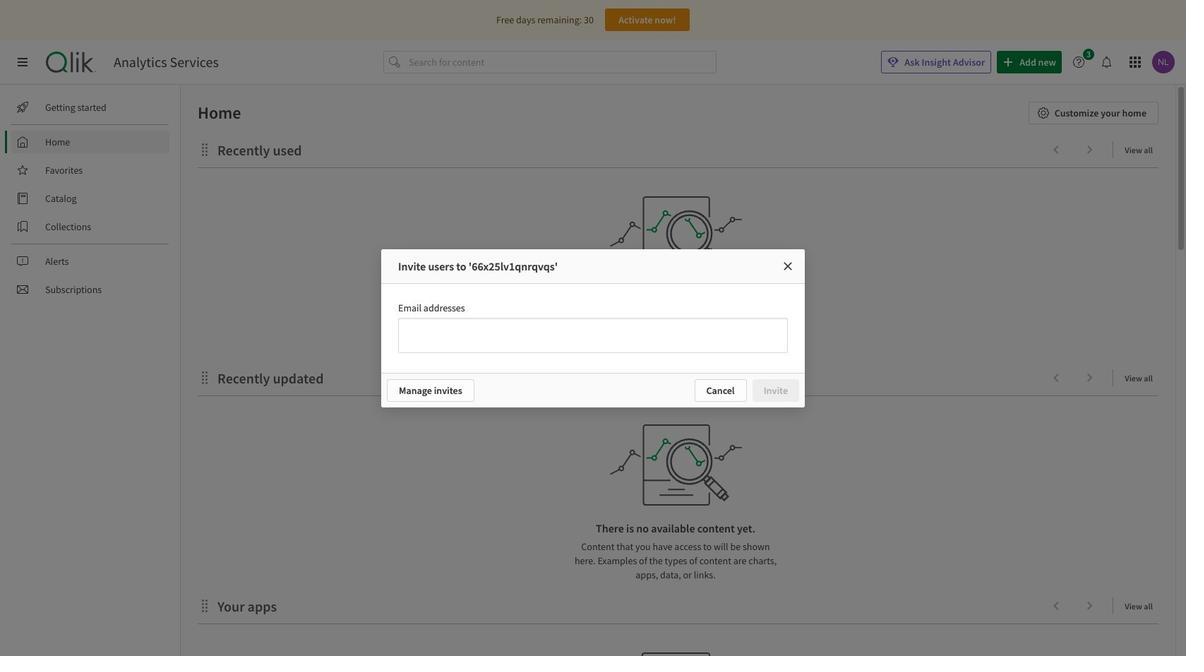 Task type: describe. For each thing, give the bounding box(es) containing it.
1 vertical spatial move collection image
[[198, 371, 212, 385]]

analytics services element
[[114, 54, 219, 71]]

0 vertical spatial move collection image
[[198, 142, 212, 156]]

navigation pane element
[[0, 90, 180, 307]]

move collection image
[[198, 599, 212, 613]]

close sidebar menu image
[[17, 57, 28, 68]]



Task type: vqa. For each thing, say whether or not it's contained in the screenshot.
Analytics Services Element
yes



Task type: locate. For each thing, give the bounding box(es) containing it.
main content
[[175, 85, 1187, 656]]

dialog
[[382, 249, 805, 407]]

move collection image
[[198, 142, 212, 156], [198, 371, 212, 385]]



